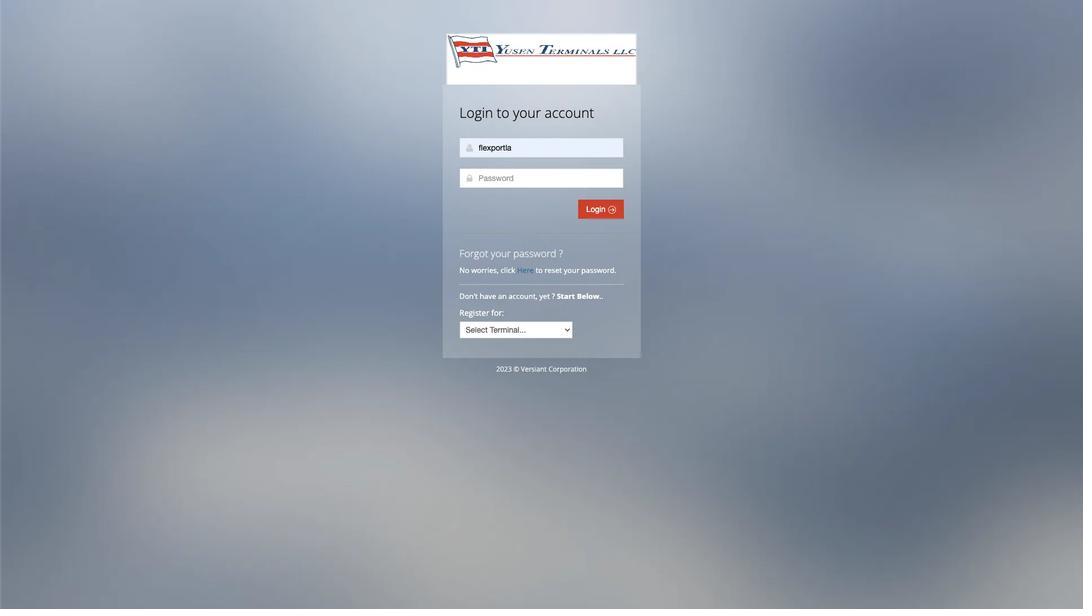Task type: locate. For each thing, give the bounding box(es) containing it.
2023
[[496, 364, 512, 374]]

to up username text box
[[497, 103, 510, 122]]

your up click
[[491, 247, 511, 260]]

2 horizontal spatial your
[[564, 265, 580, 275]]

?
[[559, 247, 563, 260], [552, 291, 555, 301]]

login inside button
[[586, 205, 608, 214]]

0 vertical spatial your
[[513, 103, 541, 122]]

login
[[460, 103, 493, 122], [586, 205, 608, 214]]

©
[[514, 364, 519, 374]]

your right reset
[[564, 265, 580, 275]]

account
[[545, 103, 594, 122]]

your up username text box
[[513, 103, 541, 122]]

to inside forgot your password ? no worries, click here to reset your password.
[[536, 265, 543, 275]]

2023 © versiant corporation
[[496, 364, 587, 374]]

user image
[[465, 143, 474, 152]]

? right yet
[[552, 291, 555, 301]]

corporation
[[549, 364, 587, 374]]

your
[[513, 103, 541, 122], [491, 247, 511, 260], [564, 265, 580, 275]]

login to your account
[[460, 103, 594, 122]]

Username text field
[[460, 138, 623, 157]]

no
[[460, 265, 469, 275]]

forgot your password ? no worries, click here to reset your password.
[[460, 247, 617, 275]]

to
[[497, 103, 510, 122], [536, 265, 543, 275]]

1 horizontal spatial ?
[[559, 247, 563, 260]]

1 horizontal spatial to
[[536, 265, 543, 275]]

password.
[[581, 265, 617, 275]]

here
[[517, 265, 534, 275]]

0 vertical spatial ?
[[559, 247, 563, 260]]

forgot
[[460, 247, 488, 260]]

2 vertical spatial your
[[564, 265, 580, 275]]

login for login to your account
[[460, 103, 493, 122]]

lock image
[[465, 174, 474, 183]]

yet
[[540, 291, 550, 301]]

1 vertical spatial to
[[536, 265, 543, 275]]

0 horizontal spatial to
[[497, 103, 510, 122]]

0 vertical spatial login
[[460, 103, 493, 122]]

worries,
[[471, 265, 499, 275]]

1 vertical spatial ?
[[552, 291, 555, 301]]

here link
[[517, 265, 534, 275]]

below.
[[577, 291, 601, 301]]

1 horizontal spatial login
[[586, 205, 608, 214]]

1 vertical spatial your
[[491, 247, 511, 260]]

login button
[[579, 200, 624, 219]]

to right here link
[[536, 265, 543, 275]]

versiant
[[521, 364, 547, 374]]

1 vertical spatial login
[[586, 205, 608, 214]]

reset
[[545, 265, 562, 275]]

register for:
[[460, 308, 504, 318]]

0 horizontal spatial login
[[460, 103, 493, 122]]

? up reset
[[559, 247, 563, 260]]



Task type: vqa. For each thing, say whether or not it's contained in the screenshot.
Inquiry
no



Task type: describe. For each thing, give the bounding box(es) containing it.
don't
[[460, 291, 478, 301]]

0 horizontal spatial ?
[[552, 291, 555, 301]]

have
[[480, 291, 496, 301]]

1 horizontal spatial your
[[513, 103, 541, 122]]

0 vertical spatial to
[[497, 103, 510, 122]]

an
[[498, 291, 507, 301]]

password
[[513, 247, 556, 260]]

account,
[[509, 291, 538, 301]]

swapright image
[[608, 206, 616, 214]]

for:
[[491, 308, 504, 318]]

click
[[501, 265, 515, 275]]

Password password field
[[460, 169, 623, 188]]

login for login
[[586, 205, 608, 214]]

.
[[601, 291, 603, 301]]

register
[[460, 308, 489, 318]]

start
[[557, 291, 575, 301]]

don't have an account, yet ? start below. .
[[460, 291, 605, 301]]

? inside forgot your password ? no worries, click here to reset your password.
[[559, 247, 563, 260]]

0 horizontal spatial your
[[491, 247, 511, 260]]



